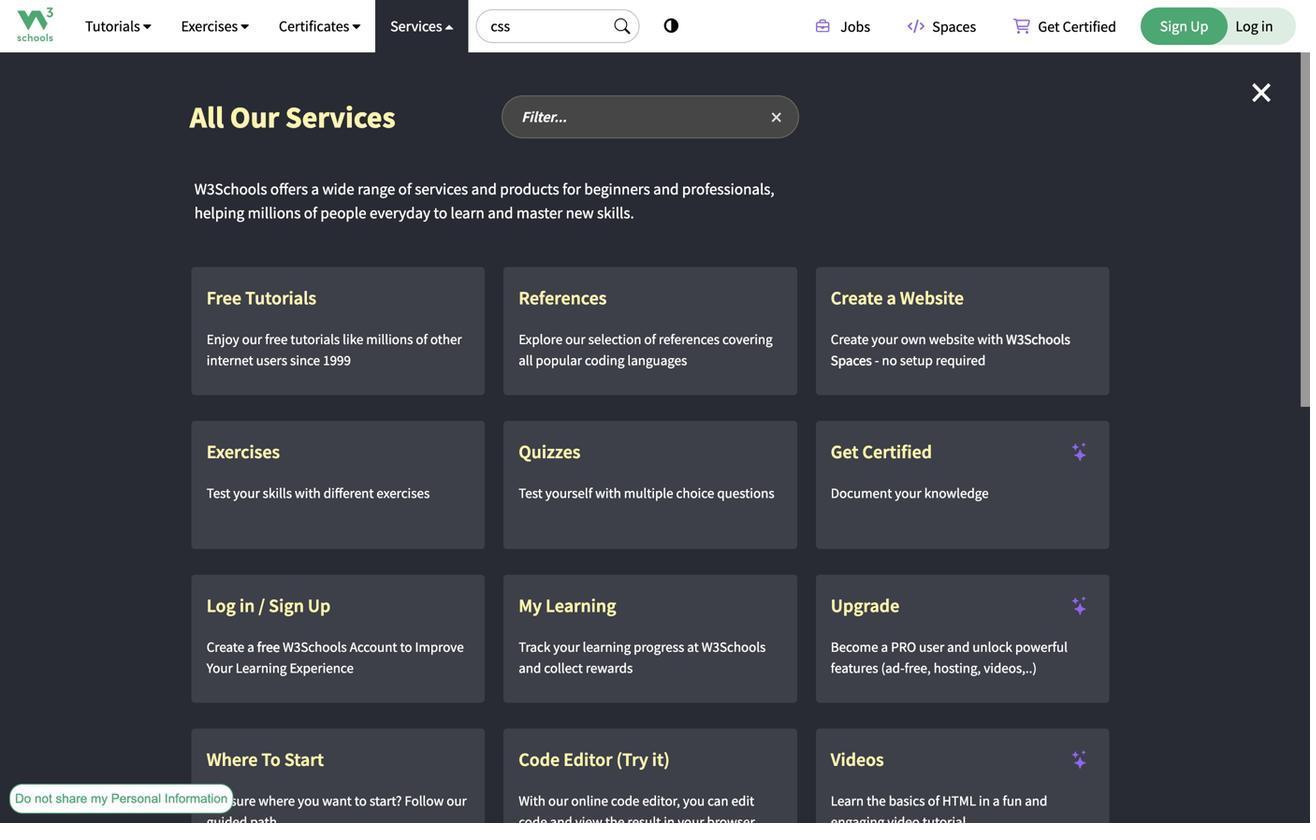 Task type: vqa. For each thing, say whether or not it's contained in the screenshot.


Task type: describe. For each thing, give the bounding box(es) containing it.
bigger
[[236, 594, 323, 628]]

headings left make
[[630, 498, 693, 515]]

code
[[519, 749, 560, 772]]

and left after
[[745, 173, 771, 190]]

w3schools for w3schools account to improve your learning experience
[[283, 639, 347, 657]]

master
[[517, 203, 563, 223]]

pages.
[[810, 327, 857, 344]]

0 horizontal spatial by
[[412, 365, 429, 382]]

< inside /h5 > > heading 6 < /h6 >
[[361, 21, 369, 38]]

followed
[[601, 403, 659, 420]]

people
[[321, 203, 367, 223]]

engaging
[[831, 814, 885, 824]]

a left website
[[887, 287, 897, 310]]

of inside enjoy our free tutorials like millions of other internet users since 1999
[[416, 331, 428, 349]]

create your own website with
[[831, 331, 1007, 349]]

important
[[424, 269, 551, 303]]

want
[[322, 793, 352, 811]]

caret up image
[[445, 20, 454, 33]]

0 vertical spatial up
[[1191, 17, 1209, 36]]

wide
[[323, 179, 355, 199]]

it
[[529, 365, 540, 382]]

languages
[[628, 352, 688, 370]]

with inside each html heading has a default size. however, you can specify the size for any heading  with the style
[[871, 652, 901, 669]]

headings left the only. in the left bottom of the page
[[451, 498, 514, 515]]

a inside the learn the basics of html in a fun and engaging video tutorial
[[993, 793, 1000, 811]]

> up the /h6
[[395, 0, 403, 17]]

,
[[1021, 403, 1026, 420]]

2 horizontal spatial use
[[655, 365, 679, 382]]

<h2>
[[690, 404, 725, 421]]

size inside each html heading has a default size. however, you can specify the size for any heading  with the style
[[724, 652, 751, 669]]

the inside the learn the basics of html in a fun and engaging video tutorial
[[867, 793, 886, 811]]

of up everyday
[[399, 179, 412, 199]]

index
[[493, 327, 531, 344]]

(try
[[617, 749, 649, 772]]

where
[[207, 749, 258, 772]]

powerful
[[1016, 639, 1068, 657]]

your inside with our online code editor, you can edit code and view the result in your browser
[[678, 814, 705, 824]]

structure.
[[915, 365, 984, 382]]

where to start
[[207, 749, 324, 772]]

like
[[343, 331, 364, 349]]

using
[[236, 674, 274, 691]]

<h1>
[[240, 404, 275, 421]]

example
[[236, 738, 323, 763]]

, and so on.
[[236, 403, 1078, 442]]

skim
[[321, 365, 355, 382]]

important inside <h1> headings should be used for main headings, followed by <h2> headings, then the less important <h3>
[[904, 403, 973, 420]]

the inside <h1> headings should be used for main headings, followed by <h2> headings, then the less important <h3>
[[844, 403, 867, 420]]

our inside not sure where you want to start? follow our guided path
[[447, 793, 467, 811]]

2 headings, from the left
[[734, 403, 803, 420]]

tutorials button
[[70, 0, 166, 52]]

style inside each html heading has a default size. however, you can specify the size for any heading  with the style
[[937, 653, 982, 669]]

of down browsers
[[304, 203, 317, 223]]

/h5 > > heading 6 < /h6 >
[[276, 0, 403, 38]]

in up django "link"
[[1262, 17, 1274, 36]]

Search field text field
[[476, 9, 640, 43]]

1 horizontal spatial certified
[[1063, 17, 1117, 36]]

size inside font-size property:
[[388, 675, 424, 691]]

knowledge
[[925, 485, 989, 503]]

/
[[259, 595, 265, 618]]

search engines use the headings to index the structure and content of your web pages.
[[236, 327, 857, 344]]

1 horizontal spatial sign
[[1161, 17, 1188, 36]]

with right skills
[[295, 485, 321, 503]]

responsive
[[57, 803, 130, 818]]

to left show
[[752, 365, 766, 382]]

heading inside /h5 > > heading 6 < /h6 >
[[285, 21, 344, 38]]

(a
[[615, 173, 630, 190]]

your for get certified
[[895, 485, 922, 503]]

0 horizontal spatial <
[[251, 792, 259, 809]]

and down some
[[488, 203, 514, 223]]

1 horizontal spatial code
[[611, 793, 640, 811]]

caret down image
[[241, 20, 249, 33]]

attribute,
[[990, 652, 1056, 669]]

a inside w3schools offers a wide range of services and products for beginners and professionals, helping millions of people everyday to learn and master new skills.
[[311, 179, 319, 199]]

often
[[280, 365, 316, 382]]

videos,..)
[[984, 660, 1037, 678]]

the right show
[[812, 365, 835, 382]]

0 vertical spatial get certified
[[1036, 17, 1117, 36]]

used
[[425, 403, 459, 420]]

of right content
[[722, 327, 735, 344]]

home link image
[[17, 7, 53, 41]]

any
[[780, 652, 805, 669]]

bigger headings
[[236, 594, 457, 628]]

features
[[831, 660, 879, 678]]

note: for note: browsers automatically add some white space (a margin) before and after a heading.
[[236, 173, 279, 190]]

html responsive link
[[0, 798, 206, 822]]

search
[[236, 327, 285, 344]]

django
[[1266, 59, 1311, 76]]

django link
[[1252, 52, 1311, 83]]

0 horizontal spatial get
[[831, 441, 859, 464]]

products
[[500, 179, 560, 199]]

create for create a website
[[831, 287, 883, 310]]

be
[[403, 403, 420, 420]]

upgrade
[[831, 595, 900, 618]]

and up "learn"
[[472, 179, 497, 199]]

to left make
[[698, 498, 712, 515]]

our for references
[[566, 331, 586, 349]]

free for a
[[257, 639, 280, 657]]

headings.
[[456, 365, 524, 382]]

1 vertical spatial get certified
[[831, 441, 933, 464]]

do not share my personal information
[[15, 792, 228, 806]]

tutorial
[[923, 814, 967, 824]]

sure
[[231, 793, 256, 811]]

a right after
[[815, 173, 823, 190]]

my
[[519, 595, 542, 618]]

the right specify
[[696, 652, 719, 669]]

space
[[570, 173, 610, 190]]

do
[[15, 792, 31, 806]]

headings up <h2> at the right of the page
[[684, 365, 747, 382]]

1 horizontal spatial learning
[[546, 595, 617, 618]]

1 vertical spatial style
[[285, 792, 327, 809]]

basics
[[889, 793, 926, 811]]

caret down image for certificates
[[353, 20, 361, 33]]

use
[[284, 498, 310, 515]]

popular
[[536, 352, 582, 370]]

you inside not sure where you want to start? follow our guided path
[[298, 793, 320, 811]]

1 horizontal spatial use
[[600, 498, 625, 515]]

w3schools for w3schools spaces
[[1007, 331, 1071, 349]]

test for quizzes
[[519, 485, 543, 503]]

sign up
[[1161, 17, 1209, 36]]

the right like
[[378, 327, 401, 344]]

skills
[[263, 485, 292, 503]]

log in link
[[1192, 7, 1297, 45]]

note: for note: use html headings for headings only. don't use headings to make text big or bold .
[[236, 498, 279, 515]]

sign up link
[[1141, 7, 1228, 45]]

note: browsers automatically add some white space (a margin) before and after a heading.
[[236, 173, 889, 190]]

not sure where you want to start? follow our guided path
[[207, 793, 467, 824]]

2 vertical spatial create
[[207, 639, 245, 657]]

button to search image
[[615, 18, 631, 35]]

website
[[901, 287, 964, 310]]

internet
[[207, 352, 253, 370]]

to left index on the left top of the page
[[474, 327, 488, 344]]

certificates button
[[264, 0, 376, 52]]

your for create a website
[[872, 331, 899, 349]]

1999
[[323, 352, 351, 370]]

don't
[[558, 498, 595, 515]]

services inside button
[[391, 17, 445, 36]]

and inside track your learning progress at w3schools and collect rewards
[[519, 660, 541, 678]]

online
[[572, 793, 609, 811]]

each
[[236, 652, 269, 669]]

references
[[519, 287, 607, 310]]

and right (a
[[654, 179, 679, 199]]

in left the / at left bottom
[[240, 595, 255, 618]]

it)
[[652, 749, 670, 772]]

certificates
[[279, 17, 353, 36]]

pro
[[891, 639, 917, 657]]

log for log in / sign up
[[207, 595, 236, 618]]

for inside <h1> headings should be used for main headings, followed by <h2> headings, then the less important <h3>
[[464, 403, 483, 420]]

document your knowledge
[[831, 485, 989, 503]]

of inside explore our selection of references covering all popular coding languages
[[645, 331, 656, 349]]

> down the /h5
[[395, 21, 403, 38]]

on.
[[236, 425, 258, 442]]

-
[[875, 352, 880, 370]]

then
[[807, 403, 839, 420]]

get certified link
[[1001, 7, 1132, 45]]

our
[[230, 98, 280, 136]]

all our services
[[190, 98, 396, 136]]

headings right use
[[359, 498, 422, 515]]

spaces inside w3schools spaces
[[831, 352, 872, 370]]

heading.
[[828, 173, 889, 190]]

everyday
[[370, 203, 431, 223]]

get certified image
[[1144, 18, 1294, 580]]

html layout link
[[0, 774, 206, 798]]

0 vertical spatial headings
[[236, 269, 363, 303]]

references
[[659, 331, 720, 349]]

the inside attribute, using the css
[[279, 674, 301, 691]]

1 vertical spatial exercises
[[207, 441, 280, 464]]



Task type: locate. For each thing, give the bounding box(es) containing it.
headings, down show
[[734, 403, 803, 420]]

0 horizontal spatial style
[[285, 792, 327, 809]]

0 vertical spatial create
[[831, 287, 883, 310]]

to right account
[[400, 639, 412, 657]]

you
[[582, 652, 608, 669], [298, 793, 320, 811], [683, 793, 705, 811]]

1 horizontal spatial tutorials
[[245, 287, 317, 310]]

specify
[[642, 652, 691, 669]]

1 vertical spatial sign
[[269, 595, 304, 618]]

1 horizontal spatial get certified
[[1036, 17, 1117, 36]]

1 horizontal spatial caret down image
[[353, 20, 361, 33]]

0 vertical spatial services
[[391, 17, 445, 36]]

1 vertical spatial important
[[904, 403, 973, 420]]

w3schools inside track your learning progress at w3schools and collect rewards
[[702, 639, 766, 657]]

page
[[373, 365, 407, 382]]

not
[[207, 793, 228, 811]]

spaces inside "link"
[[930, 17, 977, 36]]

0 horizontal spatial size
[[388, 675, 424, 691]]

bold
[[847, 498, 881, 515]]

w3schools account to improve your learning experience
[[207, 639, 464, 678]]

your for my learning
[[554, 639, 580, 657]]

tutorials
[[85, 17, 143, 36], [245, 287, 317, 310]]

and right fun
[[1025, 793, 1048, 811]]

where
[[259, 793, 295, 811]]

1 caret down image from the left
[[143, 20, 151, 33]]

with left "free," at the bottom right of the page
[[871, 652, 901, 669]]

you inside with our online code editor, you can edit code and view the result in your browser
[[683, 793, 705, 811]]

and down track
[[519, 660, 541, 678]]

Services filter bar text field
[[502, 96, 799, 139]]

for left "any"
[[756, 652, 775, 669]]

1 horizontal spatial important
[[904, 403, 973, 420]]

test left yourself
[[519, 485, 543, 503]]

learn the basics of html in a fun and engaging video tutorial
[[831, 793, 1048, 824]]

my learning
[[519, 595, 617, 618]]

test for exercises
[[207, 485, 231, 503]]

1 horizontal spatial get
[[1039, 17, 1060, 36]]

size down has
[[388, 675, 424, 691]]

test
[[207, 485, 231, 503], [519, 485, 543, 503]]

0 vertical spatial learning
[[546, 595, 617, 618]]

of up tutorial
[[928, 793, 940, 811]]

free up using
[[257, 639, 280, 657]]

default
[[422, 652, 471, 669]]

1 vertical spatial heading
[[488, 792, 547, 809]]

1 horizontal spatial log
[[1236, 17, 1259, 36]]

> left with
[[479, 792, 488, 809]]

1 vertical spatial log
[[207, 595, 236, 618]]

0 vertical spatial certified
[[1063, 17, 1117, 36]]

layout
[[57, 779, 99, 794]]

users
[[256, 352, 287, 370]]

get
[[1039, 17, 1060, 36], [831, 441, 859, 464]]

the left css
[[279, 674, 301, 691]]

and inside become a pro user and unlock powerful features (ad-free, hosting, videos,..)
[[948, 639, 970, 657]]

headings, down is
[[528, 403, 596, 420]]

can inside with our online code editor, you can edit code and view the result in your browser
[[708, 793, 729, 811]]

document
[[840, 365, 910, 382]]

up up w3schools account to improve your learning experience
[[308, 595, 331, 618]]

to right want
[[355, 793, 367, 811]]

and inside the learn the basics of html in a fun and engaging video tutorial
[[1025, 793, 1048, 811]]

2 horizontal spatial <
[[564, 792, 572, 809]]

0 horizontal spatial sign
[[269, 595, 304, 618]]

0 vertical spatial log
[[1236, 17, 1259, 36]]

1 vertical spatial millions
[[366, 331, 413, 349]]

by left its
[[412, 365, 429, 382]]

0 horizontal spatial get certified
[[831, 441, 933, 464]]

however,
[[513, 652, 577, 669]]

millions inside enjoy our free tutorials like millions of other internet users since 1999
[[366, 331, 413, 349]]

heading left 1
[[488, 792, 547, 809]]

your
[[207, 660, 233, 678]]

0 vertical spatial can
[[613, 652, 637, 669]]

2 note: from the top
[[236, 498, 279, 515]]

you inside each html heading has a default size. however, you can specify the size for any heading  with the style
[[582, 652, 608, 669]]

1 horizontal spatial millions
[[366, 331, 413, 349]]

❯
[[1273, 59, 1311, 76]]

log inside log in link
[[1236, 17, 1259, 36]]

2 heading from the left
[[810, 652, 866, 669]]

1 horizontal spatial can
[[708, 793, 729, 811]]

0 horizontal spatial heading
[[285, 21, 344, 38]]

white
[[527, 173, 565, 190]]

2 test from the left
[[519, 485, 543, 503]]

0 vertical spatial use
[[349, 327, 373, 344]]

0 horizontal spatial certified
[[863, 441, 933, 464]]

caret down image for tutorials
[[143, 20, 151, 33]]

exercises up all on the left
[[181, 17, 241, 36]]

html inside the learn the basics of html in a fun and engaging video tutorial
[[943, 793, 977, 811]]

1 note: from the top
[[236, 173, 279, 190]]

by left <h2> at the right of the page
[[664, 403, 681, 420]]

your
[[740, 327, 772, 344], [872, 331, 899, 349], [233, 485, 260, 503], [895, 485, 922, 503], [554, 639, 580, 657], [678, 814, 705, 824]]

caret down image inside tutorials button
[[143, 20, 151, 33]]

learning
[[583, 639, 631, 657]]

main
[[488, 403, 523, 420]]

1 vertical spatial get
[[831, 441, 859, 464]]

1 vertical spatial up
[[308, 595, 331, 618]]

heading up 'font-' on the left bottom of the page
[[318, 652, 374, 669]]

0 horizontal spatial code
[[519, 814, 547, 824]]

for right different
[[427, 498, 446, 515]]

w3schools spaces
[[831, 331, 1071, 370]]

editor,
[[643, 793, 681, 811]]

your right .
[[895, 485, 922, 503]]

1 vertical spatial use
[[655, 365, 679, 382]]

for inside w3schools offers a wide range of services and products for beginners and professionals, helping millions of people everyday to learn and master new skills.
[[563, 179, 581, 199]]

services up browsers
[[286, 98, 396, 136]]

font-size property:
[[344, 674, 499, 691]]

a right skim
[[359, 365, 368, 382]]

html inside each html heading has a default size. however, you can specify the size for any heading  with the style
[[274, 652, 313, 669]]

the inside with our online code editor, you can edit code and view the result in your browser
[[606, 814, 625, 824]]

by inside <h1> headings should be used for main headings, followed by <h2> headings, then the less important <h3>
[[664, 403, 681, 420]]

w3schools inside w3schools spaces
[[1007, 331, 1071, 349]]

account
[[350, 639, 397, 657]]

create
[[831, 287, 883, 310], [831, 331, 869, 349], [207, 639, 245, 657]]

0 horizontal spatial test
[[207, 485, 231, 503]]

0 vertical spatial style
[[937, 653, 982, 669]]

create for create your own website with
[[831, 331, 869, 349]]

and inside with our online code editor, you can edit code and view the result in your browser
[[550, 814, 573, 824]]

for right used at the left of the page
[[464, 403, 483, 420]]

<
[[361, 21, 369, 38], [251, 792, 259, 809], [564, 792, 572, 809]]

our inside with our online code editor, you can edit code and view the result in your browser
[[549, 793, 569, 811]]

0 horizontal spatial log
[[207, 595, 236, 618]]

to inside w3schools account to improve your learning experience
[[400, 639, 412, 657]]

code down with
[[519, 814, 547, 824]]

w3schools inside w3schools account to improve your learning experience
[[283, 639, 347, 657]]

millions down offers
[[248, 203, 301, 223]]

explore
[[519, 331, 563, 349]]

different
[[324, 485, 374, 503]]

2 horizontal spatial you
[[683, 793, 705, 811]]

create up your
[[207, 639, 245, 657]]

1 headings, from the left
[[528, 403, 596, 420]]

< right with
[[564, 792, 572, 809]]

view
[[576, 814, 603, 824]]

0 horizontal spatial you
[[298, 793, 320, 811]]

headings up engines
[[236, 269, 363, 303]]

0 horizontal spatial tutorials
[[85, 17, 143, 36]]

1 horizontal spatial size
[[724, 652, 751, 669]]

0 horizontal spatial use
[[349, 327, 373, 344]]

text
[[760, 498, 788, 515]]

2 vertical spatial use
[[600, 498, 625, 515]]

style right h1
[[285, 792, 327, 809]]

our for free tutorials
[[242, 331, 262, 349]]

<h3>
[[981, 404, 1017, 421]]

exercises inside button
[[181, 17, 241, 36]]

1 horizontal spatial by
[[664, 403, 681, 420]]

0 horizontal spatial can
[[613, 652, 637, 669]]

become a pro user and unlock powerful features (ad-free, hosting, videos,..)
[[831, 639, 1068, 678]]

caret down image left the /h6
[[353, 20, 361, 33]]

to inside not sure where you want to start? follow our guided path
[[355, 793, 367, 811]]

web
[[777, 327, 805, 344]]

is
[[545, 365, 557, 382]]

a left fun
[[993, 793, 1000, 811]]

your left skills
[[233, 485, 260, 503]]

w3schools inside w3schools offers a wide range of services and products for beginners and professionals, helping millions of people everyday to learn and master new skills.
[[194, 179, 267, 199]]

for inside each html heading has a default size. however, you can specify the size for any heading  with the style
[[756, 652, 775, 669]]

log left the / at left bottom
[[207, 595, 236, 618]]

your left web
[[740, 327, 772, 344]]

size:60px;"
[[386, 792, 479, 809]]

0 vertical spatial note:
[[236, 173, 279, 190]]

property:
[[432, 674, 499, 691]]

1 vertical spatial learning
[[236, 660, 287, 678]]

1 vertical spatial note:
[[236, 498, 279, 515]]

0 vertical spatial spaces
[[930, 17, 977, 36]]

0 vertical spatial exercises
[[181, 17, 241, 36]]

1 vertical spatial services
[[286, 98, 396, 136]]

selection
[[589, 331, 642, 349]]

yourself
[[546, 485, 593, 503]]

1 vertical spatial size
[[388, 675, 424, 691]]

> up view
[[598, 792, 606, 809]]

1 test from the left
[[207, 485, 231, 503]]

2 caret down image from the left
[[353, 20, 361, 33]]

1 heading from the left
[[318, 652, 374, 669]]

my
[[91, 792, 108, 806]]

quizzes
[[519, 441, 581, 464]]

of left other
[[416, 331, 428, 349]]

in inside the learn the basics of html in a fun and engaging video tutorial
[[979, 793, 991, 811]]

1 vertical spatial spaces
[[831, 352, 872, 370]]

sign
[[1161, 17, 1188, 36], [269, 595, 304, 618]]

="font-
[[327, 792, 386, 809]]

your for exercises
[[233, 485, 260, 503]]

free,
[[905, 660, 931, 678]]

has
[[379, 652, 404, 669]]

certified
[[1063, 17, 1117, 36], [863, 441, 933, 464]]

1 vertical spatial free
[[257, 639, 280, 657]]

our right follow
[[447, 793, 467, 811]]

learning
[[546, 595, 617, 618], [236, 660, 287, 678]]

to down services
[[434, 203, 448, 223]]

skills.
[[597, 203, 635, 223]]

/h6
[[369, 21, 395, 38]]

before
[[695, 173, 740, 190]]

information
[[165, 792, 228, 806]]

< down the /h5
[[361, 21, 369, 38]]

test your skills with different exercises
[[207, 485, 430, 503]]

our up users
[[242, 331, 262, 349]]

important down structure
[[561, 365, 631, 382]]

in left fun
[[979, 793, 991, 811]]

0 vertical spatial important
[[561, 365, 631, 382]]

of
[[399, 179, 412, 199], [304, 203, 317, 223], [722, 327, 735, 344], [416, 331, 428, 349], [645, 331, 656, 349], [928, 793, 940, 811]]

a right has
[[409, 652, 417, 669]]

log
[[1236, 17, 1259, 36], [207, 595, 236, 618]]

the up popular at the top
[[536, 327, 559, 344]]

0 vertical spatial millions
[[248, 203, 301, 223]]

0 vertical spatial get
[[1039, 17, 1060, 36]]

the right the (ad-
[[906, 652, 929, 669]]

headings down often
[[284, 403, 347, 420]]

0 horizontal spatial important
[[561, 365, 631, 382]]

0 vertical spatial heading
[[285, 21, 344, 38]]

our inside enjoy our free tutorials like millions of other internet users since 1999
[[242, 331, 262, 349]]

up left log in
[[1191, 17, 1209, 36]]

own
[[901, 331, 927, 349]]

1 vertical spatial by
[[664, 403, 681, 420]]

important down structure.
[[904, 403, 973, 420]]

free inside enjoy our free tutorials like millions of other internet users since 1999
[[265, 331, 288, 349]]

test left skills
[[207, 485, 231, 503]]

1 vertical spatial certified
[[863, 441, 933, 464]]

- no setup required
[[872, 352, 986, 370]]

and inside , and so on.
[[1031, 403, 1057, 420]]

style right "free," at the bottom right of the page
[[937, 653, 982, 669]]

1 vertical spatial tutorials
[[245, 287, 317, 310]]

the left less
[[844, 403, 867, 420]]

our inside explore our selection of references covering all popular coding languages
[[566, 331, 586, 349]]

videos
[[831, 749, 885, 772]]

1 vertical spatial can
[[708, 793, 729, 811]]

w3schools up experience
[[283, 639, 347, 657]]

to right coding
[[636, 365, 650, 382]]

create a website
[[831, 287, 964, 310]]

your up collect
[[554, 639, 580, 657]]

<h1> headings should be used for main headings, followed by <h2> headings, then the less important <h3>
[[240, 403, 1017, 421]]

with
[[978, 331, 1004, 349], [295, 485, 321, 503], [596, 485, 622, 503], [871, 652, 901, 669]]

0 horizontal spatial millions
[[248, 203, 301, 223]]

0 horizontal spatial learning
[[236, 660, 287, 678]]

1 horizontal spatial spaces
[[930, 17, 977, 36]]

caret down image inside certificates button
[[353, 20, 361, 33]]

heading right "any"
[[810, 652, 866, 669]]

free for our
[[265, 331, 288, 349]]

free up users
[[265, 331, 288, 349]]

setup
[[900, 352, 933, 370]]

browsers
[[284, 173, 348, 190]]

w3schools up helping
[[194, 179, 267, 199]]

/h5
[[369, 0, 395, 17]]

w3schools for w3schools offers a wide range of services and products for beginners and professionals, helping millions of people everyday to learn and master new skills.
[[194, 179, 267, 199]]

heading left the 6
[[285, 21, 344, 38]]

our for code editor (try it)
[[549, 793, 569, 811]]

0 horizontal spatial headings,
[[528, 403, 596, 420]]

of inside the learn the basics of html in a fun and engaging video tutorial
[[928, 793, 940, 811]]

create up document
[[831, 331, 869, 349]]

font-
[[344, 675, 388, 691]]

use right the don't
[[600, 498, 625, 515]]

learning inside w3schools account to improve your learning experience
[[236, 660, 287, 678]]

by
[[412, 365, 429, 382], [664, 403, 681, 420]]

note: left use
[[236, 498, 279, 515]]

services down the /h5
[[391, 17, 445, 36]]

in inside with our online code editor, you can edit code and view the result in your browser
[[664, 814, 675, 824]]

a inside become a pro user and unlock powerful features (ad-free, hosting, videos,..)
[[882, 639, 889, 657]]

its
[[434, 365, 451, 382]]

0 horizontal spatial caret down image
[[143, 20, 151, 33]]

headings up its
[[406, 327, 469, 344]]

to inside w3schools offers a wide range of services and products for beginners and professionals, helping millions of people everyday to learn and master new skills.
[[434, 203, 448, 223]]

track your learning progress at w3schools and collect rewards
[[519, 639, 766, 678]]

and up hosting,
[[948, 639, 970, 657]]

big
[[793, 498, 823, 515]]

w3schools up ,
[[1007, 331, 1071, 349]]

sign right the / at left bottom
[[269, 595, 304, 618]]

our up popular at the top
[[566, 331, 586, 349]]

video
[[888, 814, 920, 824]]

can inside each html heading has a default size. however, you can specify the size for any heading  with the style
[[613, 652, 637, 669]]

a up using
[[247, 639, 254, 657]]

your inside track your learning progress at w3schools and collect rewards
[[554, 639, 580, 657]]

sign left log in link
[[1161, 17, 1188, 36]]

0 vertical spatial size
[[724, 652, 751, 669]]

> right caret down icon
[[276, 21, 285, 38]]

1 horizontal spatial up
[[1191, 17, 1209, 36]]

0 vertical spatial by
[[412, 365, 429, 382]]

.
[[881, 498, 886, 515]]

follow
[[405, 793, 444, 811]]

headings inside <h1> headings should be used for main headings, followed by <h2> headings, then the less important <h3>
[[284, 403, 347, 420]]

user
[[920, 639, 945, 657]]

the right view
[[606, 814, 625, 824]]

services
[[415, 179, 468, 199]]

1 horizontal spatial <
[[361, 21, 369, 38]]

become
[[831, 639, 879, 657]]

caret down image
[[143, 20, 151, 33], [353, 20, 361, 33]]

1 horizontal spatial heading
[[488, 792, 547, 809]]

1 horizontal spatial you
[[582, 652, 608, 669]]

with right the don't
[[596, 485, 622, 503]]

exercises down the <h1> in the left of the page
[[207, 441, 280, 464]]

1 horizontal spatial style
[[937, 653, 982, 669]]

learning up learning
[[546, 595, 617, 618]]

0 vertical spatial tutorials
[[85, 17, 143, 36]]

0 horizontal spatial spaces
[[831, 352, 872, 370]]

w3schools offers a wide range of services and products for beginners and professionals, helping millions of people everyday to learn and master new skills.
[[194, 179, 775, 223]]

1 vertical spatial create
[[831, 331, 869, 349]]

0 vertical spatial code
[[611, 793, 640, 811]]

0 horizontal spatial up
[[308, 595, 331, 618]]

a inside each html heading has a default size. however, you can specify the size for any heading  with the style
[[409, 652, 417, 669]]

collect
[[544, 660, 583, 678]]

and up languages
[[633, 327, 659, 344]]

style
[[937, 653, 982, 669], [285, 792, 327, 809]]

0 vertical spatial free
[[265, 331, 288, 349]]

log for log in
[[1236, 17, 1259, 36]]

log up django "link"
[[1236, 17, 1259, 36]]

the up engaging
[[867, 793, 886, 811]]

1 horizontal spatial test
[[519, 485, 543, 503]]

our left the "/h1"
[[549, 793, 569, 811]]

0 vertical spatial sign
[[1161, 17, 1188, 36]]

1 horizontal spatial headings,
[[734, 403, 803, 420]]

multiple
[[624, 485, 674, 503]]

tutorials up search
[[245, 287, 317, 310]]

1 vertical spatial headings
[[331, 594, 457, 628]]

track
[[519, 639, 551, 657]]

learn
[[831, 793, 864, 811]]

explore our selection of references covering all popular coding languages
[[519, 331, 773, 370]]

with up required
[[978, 331, 1004, 349]]

tutorials inside button
[[85, 17, 143, 36]]

in down editor,
[[664, 814, 675, 824]]

1 horizontal spatial heading
[[810, 652, 866, 669]]

0 horizontal spatial heading
[[318, 652, 374, 669]]

< up "path"
[[251, 792, 259, 809]]

millions inside w3schools offers a wide range of services and products for beginners and professionals, helping millions of people everyday to learn and master new skills.
[[248, 203, 301, 223]]

attribute, using the css
[[236, 652, 1056, 691]]

create up pages. on the top right of page
[[831, 287, 883, 310]]



